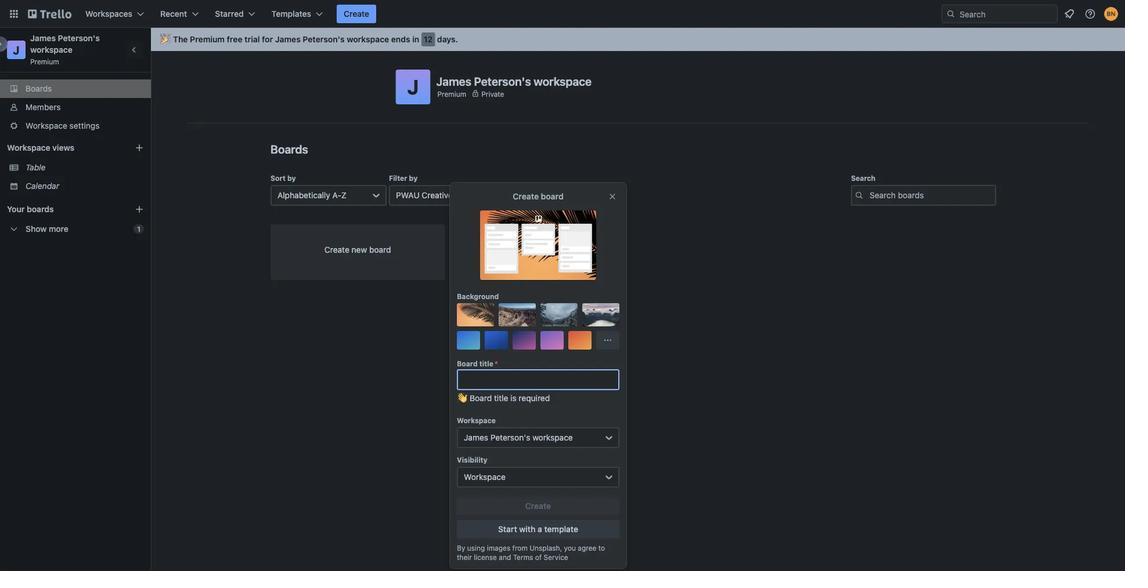 Task type: vqa. For each thing, say whether or not it's contained in the screenshot.
Workspace settings link
yes



Task type: describe. For each thing, give the bounding box(es) containing it.
close popover image
[[608, 192, 617, 201]]

james up visibility
[[464, 433, 488, 443]]

to
[[598, 545, 605, 553]]

peterson's inside banner
[[303, 35, 345, 44]]

ends
[[391, 35, 410, 44]]

template
[[544, 525, 578, 535]]

your boards
[[7, 205, 54, 214]]

alphabetically a-z
[[278, 191, 347, 200]]

your
[[7, 205, 25, 214]]

2 horizontal spatial premium
[[437, 90, 466, 98]]

workspace down members at left
[[26, 121, 67, 131]]

filter by
[[389, 174, 418, 182]]

of
[[535, 554, 542, 562]]

ben nelson (bennelson96) image
[[1104, 7, 1118, 21]]

workspace views
[[7, 143, 74, 153]]

james peterson's workspace
[[464, 433, 573, 443]]

james peterson's workspace link
[[30, 33, 102, 55]]

unsplash,
[[530, 545, 562, 553]]

group
[[455, 191, 478, 200]]

templates
[[272, 9, 311, 19]]

wave image
[[457, 393, 465, 409]]

0 notifications image
[[1062, 7, 1076, 21]]

j for j link
[[13, 43, 20, 57]]

open information menu image
[[1085, 8, 1096, 20]]

days.
[[437, 35, 458, 44]]

Search text field
[[851, 185, 996, 206]]

templates button
[[265, 5, 330, 23]]

0 vertical spatial title
[[479, 360, 493, 368]]

12
[[424, 35, 433, 44]]

1 vertical spatial board
[[369, 245, 391, 255]]

you
[[564, 545, 576, 553]]

visibility
[[457, 456, 488, 464]]

create a view image
[[135, 143, 144, 153]]

back to home image
[[28, 5, 71, 23]]

1
[[137, 225, 141, 233]]

background
[[457, 293, 499, 301]]

1 vertical spatial boards
[[271, 142, 308, 156]]

calendar link
[[26, 181, 144, 192]]

private
[[481, 90, 504, 98]]

start with a template button
[[457, 521, 619, 539]]

sort
[[271, 174, 286, 182]]

create new board
[[325, 245, 391, 255]]

table link
[[26, 162, 144, 174]]

james inside banner
[[275, 35, 301, 44]]

views
[[52, 143, 74, 153]]

workspace up the table
[[7, 143, 50, 153]]

table
[[26, 163, 46, 172]]

terms
[[513, 554, 533, 562]]

add board image
[[135, 205, 144, 214]]

terms of service link
[[513, 554, 568, 562]]

license and terms of service
[[474, 554, 568, 562]]

workspace settings
[[26, 121, 100, 131]]

👋
[[457, 394, 465, 404]]

starred
[[215, 9, 244, 19]]

1 vertical spatial board
[[470, 394, 492, 404]]

create board
[[513, 192, 564, 201]]

search image
[[946, 9, 956, 19]]

required
[[519, 394, 550, 404]]

peterson's down "back to home" image
[[58, 33, 100, 43]]

peterson's down is
[[490, 433, 530, 443]]

👋 board title is required
[[457, 394, 550, 404]]

show more
[[26, 224, 68, 234]]

a
[[538, 525, 542, 535]]

filter
[[389, 174, 407, 182]]

the
[[173, 35, 188, 44]]

their
[[457, 554, 472, 562]]

license
[[474, 554, 497, 562]]

recent
[[160, 9, 187, 19]]

using
[[467, 545, 485, 553]]

banner containing 🎉
[[151, 28, 1125, 51]]

0 vertical spatial boards
[[26, 84, 52, 93]]

workspace down visibility
[[464, 473, 506, 482]]

boards
[[27, 205, 54, 214]]

service
[[544, 554, 568, 562]]

🎉 the premium free trial for james peterson's workspace ends in 12 days.
[[160, 35, 458, 44]]

start
[[498, 525, 517, 535]]

create for create new board
[[325, 245, 349, 255]]

a-
[[332, 191, 341, 200]]

sort by
[[271, 174, 296, 182]]



Task type: locate. For each thing, give the bounding box(es) containing it.
2 by from the left
[[409, 174, 418, 182]]

in
[[412, 35, 419, 44]]

j for 'j' button
[[407, 75, 419, 99]]

board left * on the left
[[457, 360, 478, 368]]

0 vertical spatial create button
[[337, 5, 376, 23]]

None text field
[[457, 370, 619, 391]]

workspace
[[347, 35, 389, 44], [30, 45, 73, 55], [534, 74, 592, 88], [533, 433, 573, 443]]

premium
[[190, 35, 225, 44], [30, 57, 59, 66], [437, 90, 466, 98]]

creative
[[422, 191, 453, 200]]

1 horizontal spatial by
[[409, 174, 418, 182]]

j button
[[396, 70, 431, 105]]

with
[[519, 525, 536, 535]]

j inside button
[[407, 75, 419, 99]]

0 horizontal spatial title
[[479, 360, 493, 368]]

members
[[26, 102, 61, 112]]

j left james peterson's workspace link
[[13, 43, 20, 57]]

1 horizontal spatial create button
[[457, 498, 619, 516]]

boards
[[26, 84, 52, 93], [271, 142, 308, 156]]

start with a template
[[498, 525, 578, 535]]

workspace settings link
[[0, 117, 151, 135]]

show
[[26, 224, 47, 234]]

new
[[352, 245, 367, 255]]

james right 'j' button
[[436, 74, 471, 88]]

1 vertical spatial j
[[407, 75, 419, 99]]

boards up members at left
[[26, 84, 52, 93]]

background element
[[457, 304, 619, 350]]

board right 👋
[[470, 394, 492, 404]]

create inside primary element
[[344, 9, 369, 19]]

0 vertical spatial james peterson's workspace premium
[[30, 33, 102, 66]]

1 horizontal spatial board
[[541, 192, 564, 201]]

0 horizontal spatial board
[[369, 245, 391, 255]]

z
[[341, 191, 347, 200]]

1 by from the left
[[287, 174, 296, 182]]

peterson's up private
[[474, 74, 531, 88]]

recent button
[[153, 5, 206, 23]]

james down "back to home" image
[[30, 33, 56, 43]]

0 vertical spatial board
[[541, 192, 564, 201]]

trial
[[245, 35, 260, 44]]

workspace down the wave icon
[[457, 417, 496, 425]]

pwau
[[396, 191, 420, 200]]

j link
[[7, 41, 26, 59]]

0 vertical spatial premium
[[190, 35, 225, 44]]

premium down james peterson's workspace link
[[30, 57, 59, 66]]

board
[[457, 360, 478, 368], [470, 394, 492, 404]]

boards link
[[0, 80, 151, 98]]

j down in
[[407, 75, 419, 99]]

free
[[227, 35, 242, 44]]

create button
[[337, 5, 376, 23], [457, 498, 619, 516]]

and
[[499, 554, 511, 562]]

images
[[487, 545, 510, 553]]

board title *
[[457, 360, 498, 368]]

agree
[[578, 545, 596, 553]]

boards up the sort by
[[271, 142, 308, 156]]

create
[[344, 9, 369, 19], [513, 192, 539, 201], [325, 245, 349, 255], [525, 502, 551, 512]]

0 vertical spatial j
[[13, 43, 20, 57]]

j
[[13, 43, 20, 57], [407, 75, 419, 99]]

1 horizontal spatial title
[[494, 394, 508, 404]]

your boards with 1 items element
[[7, 203, 117, 217]]

custom image image
[[471, 311, 480, 320]]

primary element
[[0, 0, 1125, 28]]

james right for
[[275, 35, 301, 44]]

create button inside primary element
[[337, 5, 376, 23]]

create for create board
[[513, 192, 539, 201]]

james peterson's workspace premium
[[30, 33, 102, 66], [436, 74, 592, 98]]

members link
[[0, 98, 151, 117]]

workspace navigation collapse icon image
[[127, 42, 143, 58]]

by for sort by
[[287, 174, 296, 182]]

search
[[851, 174, 876, 182]]

by for filter by
[[409, 174, 418, 182]]

calendar
[[26, 181, 59, 191]]

license link
[[474, 554, 497, 562]]

Search field
[[956, 5, 1057, 23]]

title
[[479, 360, 493, 368], [494, 394, 508, 404]]

james
[[30, 33, 56, 43], [275, 35, 301, 44], [436, 74, 471, 88], [464, 433, 488, 443]]

0 horizontal spatial by
[[287, 174, 296, 182]]

0 horizontal spatial j
[[13, 43, 20, 57]]

confetti image
[[160, 35, 168, 44]]

for
[[262, 35, 273, 44]]

workspace
[[26, 121, 67, 131], [7, 143, 50, 153], [457, 417, 496, 425], [464, 473, 506, 482]]

by right sort
[[287, 174, 296, 182]]

settings
[[69, 121, 100, 131]]

title left is
[[494, 394, 508, 404]]

alphabetically
[[278, 191, 330, 200]]

by
[[457, 545, 465, 553]]

starred button
[[208, 5, 262, 23]]

title left * on the left
[[479, 360, 493, 368]]

peterson's down templates dropdown button
[[303, 35, 345, 44]]

is
[[510, 394, 517, 404]]

pwau creative group
[[396, 191, 478, 200]]

from
[[512, 545, 528, 553]]

0 horizontal spatial boards
[[26, 84, 52, 93]]

1 horizontal spatial j
[[407, 75, 419, 99]]

1 horizontal spatial james peterson's workspace premium
[[436, 74, 592, 98]]

workspaces
[[85, 9, 132, 19]]

1 vertical spatial premium
[[30, 57, 59, 66]]

by
[[287, 174, 296, 182], [409, 174, 418, 182]]

0 horizontal spatial james peterson's workspace premium
[[30, 33, 102, 66]]

premium inside banner
[[190, 35, 225, 44]]

1 vertical spatial james peterson's workspace premium
[[436, 74, 592, 98]]

premium right the
[[190, 35, 225, 44]]

🎉
[[160, 35, 168, 44]]

workspaces button
[[78, 5, 151, 23]]

banner
[[151, 28, 1125, 51]]

by right filter
[[409, 174, 418, 182]]

create button up 🎉 the premium free trial for james peterson's workspace ends in 12 days.
[[337, 5, 376, 23]]

premium right 'j' button
[[437, 90, 466, 98]]

0 horizontal spatial premium
[[30, 57, 59, 66]]

*
[[495, 360, 498, 368]]

by using images from unsplash, you agree to their
[[457, 545, 605, 562]]

create for the bottom create button
[[525, 502, 551, 512]]

1 vertical spatial title
[[494, 394, 508, 404]]

1 horizontal spatial premium
[[190, 35, 225, 44]]

0 horizontal spatial create button
[[337, 5, 376, 23]]

2 vertical spatial premium
[[437, 90, 466, 98]]

0 vertical spatial board
[[457, 360, 478, 368]]

more
[[49, 224, 68, 234]]

create button up start with a template
[[457, 498, 619, 516]]

1 horizontal spatial boards
[[271, 142, 308, 156]]

1 vertical spatial create button
[[457, 498, 619, 516]]

peterson's
[[58, 33, 100, 43], [303, 35, 345, 44], [474, 74, 531, 88], [490, 433, 530, 443]]



